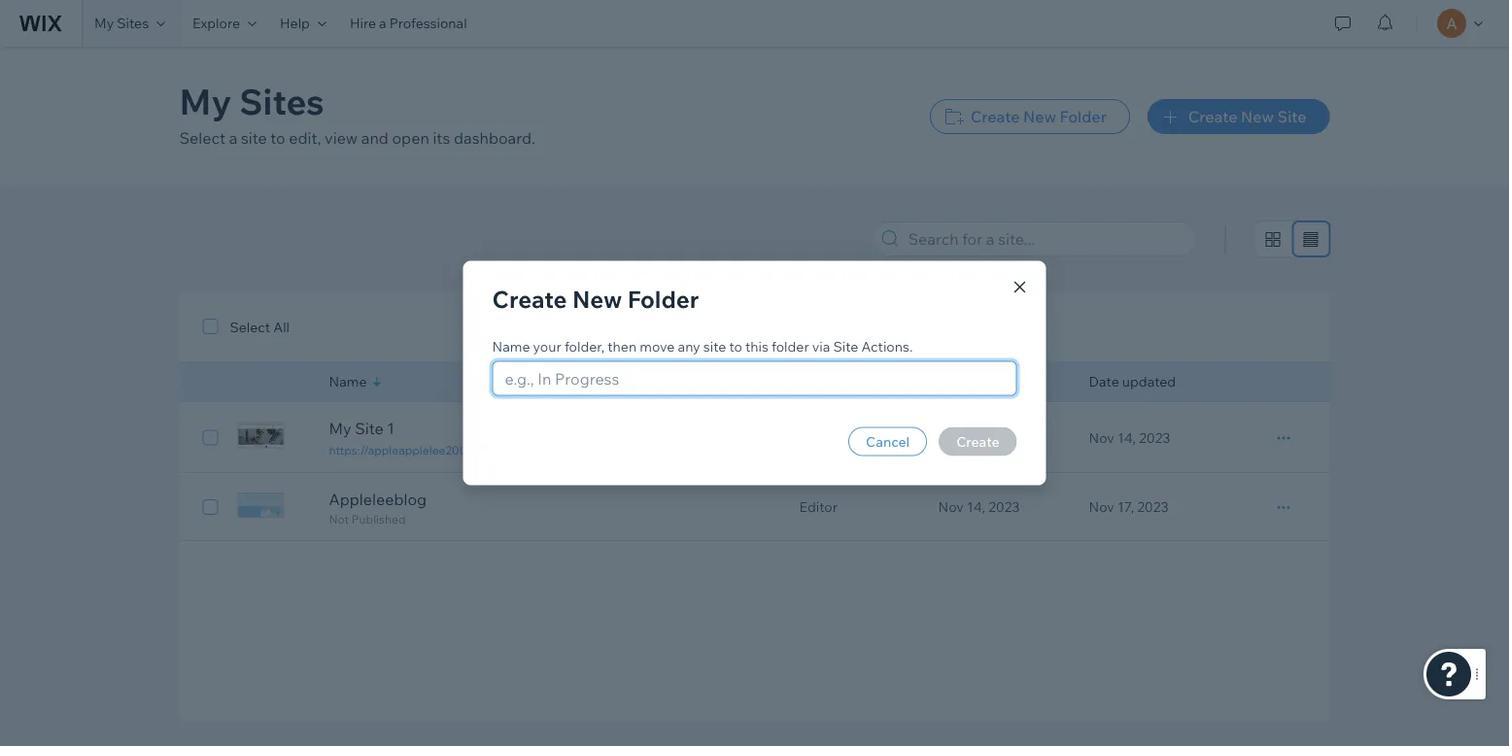 Task type: locate. For each thing, give the bounding box(es) containing it.
1 horizontal spatial site
[[833, 338, 859, 355]]

1 vertical spatial sites
[[239, 79, 324, 123]]

1 vertical spatial editor
[[799, 499, 838, 516]]

1 horizontal spatial my
[[179, 79, 232, 123]]

a right hire
[[379, 15, 387, 32]]

1 vertical spatial 1
[[585, 443, 591, 457]]

create new folder inside button
[[971, 107, 1107, 126]]

nov
[[938, 429, 964, 446], [1089, 429, 1115, 446], [938, 499, 964, 516], [1089, 499, 1115, 516]]

site
[[1278, 107, 1307, 126], [833, 338, 859, 355], [355, 419, 384, 438]]

not
[[329, 512, 349, 527]]

1 vertical spatial name
[[329, 373, 367, 390]]

0 vertical spatial site
[[1278, 107, 1307, 126]]

create for 'create new site' button
[[1188, 107, 1238, 126]]

create new site button
[[1148, 99, 1330, 134]]

appleleeblog image
[[238, 493, 284, 518]]

0 horizontal spatial my
[[94, 15, 114, 32]]

create new folder button
[[930, 99, 1130, 134]]

select inside checkbox
[[230, 319, 270, 336]]

move
[[640, 338, 675, 355]]

0 vertical spatial create new folder
[[971, 107, 1107, 126]]

my inside my sites select a site to edit, view and open its dashboard.
[[179, 79, 232, 123]]

cancel button
[[849, 427, 927, 456]]

0 horizontal spatial sites
[[117, 15, 149, 32]]

select inside my sites select a site to edit, view and open its dashboard.
[[179, 128, 226, 148]]

date left created
[[938, 373, 969, 390]]

all
[[273, 319, 290, 336]]

1 horizontal spatial folder
[[1060, 107, 1107, 126]]

site left edit,
[[241, 128, 267, 148]]

1 horizontal spatial create
[[971, 107, 1020, 126]]

sites inside my sites select a site to edit, view and open its dashboard.
[[239, 79, 324, 123]]

1 vertical spatial folder
[[627, 284, 699, 313]]

create inside button
[[1188, 107, 1238, 126]]

site right "any"
[[703, 338, 726, 355]]

2 editor from the top
[[799, 499, 838, 516]]

sites up edit,
[[239, 79, 324, 123]]

1 vertical spatial site
[[703, 338, 726, 355]]

14, for my site 1
[[967, 429, 985, 446]]

1 horizontal spatial to
[[729, 338, 742, 355]]

my inside my site 1 https://appleapplelee2001.wixsite.com/my-site-1
[[329, 419, 351, 438]]

editor for editor
[[799, 499, 838, 516]]

1 editor from the top
[[799, 373, 838, 390]]

0 vertical spatial editor
[[799, 373, 838, 390]]

0 vertical spatial name
[[492, 338, 530, 355]]

select
[[179, 128, 226, 148], [230, 319, 270, 336]]

0 horizontal spatial name
[[329, 373, 367, 390]]

14,
[[967, 429, 985, 446], [1118, 429, 1136, 446], [967, 499, 985, 516]]

1 horizontal spatial name
[[492, 338, 530, 355]]

0 vertical spatial site
[[241, 128, 267, 148]]

editor type
[[799, 373, 870, 390]]

1 horizontal spatial date
[[1089, 373, 1119, 390]]

a
[[379, 15, 387, 32], [229, 128, 238, 148]]

1 vertical spatial select
[[230, 319, 270, 336]]

2 horizontal spatial site
[[1278, 107, 1307, 126]]

1 vertical spatial to
[[729, 338, 742, 355]]

0 horizontal spatial site
[[355, 419, 384, 438]]

0 vertical spatial sites
[[117, 15, 149, 32]]

to left edit,
[[271, 128, 285, 148]]

2023
[[989, 429, 1020, 446], [1139, 429, 1171, 446], [989, 499, 1020, 516], [1137, 499, 1169, 516]]

1 vertical spatial my
[[179, 79, 232, 123]]

type
[[841, 373, 870, 390]]

1 vertical spatial a
[[229, 128, 238, 148]]

0 horizontal spatial site
[[241, 128, 267, 148]]

edit,
[[289, 128, 321, 148]]

name for name
[[329, 373, 367, 390]]

nov 14, 2023 for appleleeblog
[[938, 499, 1020, 516]]

nov 14, 2023 for my site 1
[[938, 429, 1020, 446]]

date for date updated
[[1089, 373, 1119, 390]]

site inside my sites select a site to edit, view and open its dashboard.
[[241, 128, 267, 148]]

0 vertical spatial folder
[[1060, 107, 1107, 126]]

updated
[[1122, 373, 1176, 390]]

1 horizontal spatial site
[[703, 338, 726, 355]]

new
[[1023, 107, 1056, 126], [1241, 107, 1274, 126], [572, 284, 622, 313]]

Search for a site... field
[[902, 223, 1190, 256]]

date created
[[938, 373, 1020, 390]]

new inside button
[[1023, 107, 1056, 126]]

0 horizontal spatial folder
[[627, 284, 699, 313]]

create inside button
[[971, 107, 1020, 126]]

hire
[[350, 15, 376, 32]]

0 horizontal spatial 1
[[387, 419, 395, 438]]

sites
[[117, 15, 149, 32], [239, 79, 324, 123]]

date
[[938, 373, 969, 390], [1089, 373, 1119, 390]]

0 horizontal spatial a
[[229, 128, 238, 148]]

create new folder
[[971, 107, 1107, 126], [492, 284, 699, 313]]

my
[[94, 15, 114, 32], [179, 79, 232, 123], [329, 419, 351, 438]]

site-
[[562, 443, 585, 457]]

0 horizontal spatial new
[[572, 284, 622, 313]]

2 horizontal spatial create
[[1188, 107, 1238, 126]]

new for create new folder button at the right
[[1023, 107, 1056, 126]]

1 horizontal spatial create new folder
[[971, 107, 1107, 126]]

folder,
[[565, 338, 605, 355]]

site inside 'create new site' button
[[1278, 107, 1307, 126]]

None checkbox
[[203, 426, 218, 449], [203, 496, 218, 519], [203, 426, 218, 449], [203, 496, 218, 519]]

1
[[387, 419, 395, 438], [585, 443, 591, 457]]

then
[[608, 338, 637, 355]]

nov 17, 2023
[[1089, 499, 1169, 516]]

2 vertical spatial my
[[329, 419, 351, 438]]

0 horizontal spatial select
[[179, 128, 226, 148]]

my site 1 image
[[238, 423, 284, 449]]

https://appleapplelee2001.wixsite.com/my-
[[329, 443, 562, 457]]

folder
[[1060, 107, 1107, 126], [627, 284, 699, 313]]

to left the this at top
[[729, 338, 742, 355]]

help button
[[268, 0, 338, 47]]

1 vertical spatial create new folder
[[492, 284, 699, 313]]

select all
[[230, 319, 290, 336]]

name your folder, then move any site to this folder via site actions.
[[492, 338, 913, 355]]

1 horizontal spatial sites
[[239, 79, 324, 123]]

1 horizontal spatial new
[[1023, 107, 1056, 126]]

https://appleapplelee2001.wixsite.com/my-site-1 button
[[329, 441, 591, 459]]

0 horizontal spatial create
[[492, 284, 567, 313]]

0 vertical spatial to
[[271, 128, 285, 148]]

date updated
[[1089, 373, 1176, 390]]

2 vertical spatial site
[[355, 419, 384, 438]]

2 horizontal spatial new
[[1241, 107, 1274, 126]]

created
[[972, 373, 1020, 390]]

0 vertical spatial select
[[179, 128, 226, 148]]

new inside button
[[1241, 107, 1274, 126]]

0 horizontal spatial date
[[938, 373, 969, 390]]

1 horizontal spatial 1
[[585, 443, 591, 457]]

my for my sites
[[179, 79, 232, 123]]

editor
[[799, 373, 838, 390], [799, 499, 838, 516]]

0 vertical spatial 1
[[387, 419, 395, 438]]

site
[[241, 128, 267, 148], [703, 338, 726, 355]]

create
[[971, 107, 1020, 126], [1188, 107, 1238, 126], [492, 284, 567, 313]]

1 horizontal spatial a
[[379, 15, 387, 32]]

0 vertical spatial my
[[94, 15, 114, 32]]

2 date from the left
[[1089, 373, 1119, 390]]

nov 14, 2023
[[938, 429, 1020, 446], [1089, 429, 1171, 446], [938, 499, 1020, 516]]

date left updated
[[1089, 373, 1119, 390]]

2 horizontal spatial my
[[329, 419, 351, 438]]

sites left explore
[[117, 15, 149, 32]]

your
[[533, 338, 562, 355]]

to
[[271, 128, 285, 148], [729, 338, 742, 355]]

1 date from the left
[[938, 373, 969, 390]]

my site 1 https://appleapplelee2001.wixsite.com/my-site-1
[[329, 419, 591, 457]]

a left edit,
[[229, 128, 238, 148]]

1 horizontal spatial select
[[230, 319, 270, 336]]

0 horizontal spatial to
[[271, 128, 285, 148]]

view
[[325, 128, 358, 148]]

name
[[492, 338, 530, 355], [329, 373, 367, 390]]

create new site
[[1188, 107, 1307, 126]]



Task type: describe. For each thing, give the bounding box(es) containing it.
my sites
[[94, 15, 149, 32]]

any
[[678, 338, 700, 355]]

sites for my sites select a site to edit, view and open its dashboard.
[[239, 79, 324, 123]]

new for 'create new site' button
[[1241, 107, 1274, 126]]

help
[[280, 15, 310, 32]]

a inside my sites select a site to edit, view and open its dashboard.
[[229, 128, 238, 148]]

hire a professional
[[350, 15, 467, 32]]

my sites select a site to edit, view and open its dashboard.
[[179, 79, 535, 148]]

appleleeblog
[[329, 490, 427, 509]]

hire a professional link
[[338, 0, 479, 47]]

Name your folder, then move any site to this folder via Site Actions. field
[[499, 362, 1010, 395]]

its
[[433, 128, 450, 148]]

my for my site 1
[[329, 419, 351, 438]]

1 vertical spatial site
[[833, 338, 859, 355]]

17,
[[1118, 499, 1134, 516]]

name for name your folder, then move any site to this folder via site actions.
[[492, 338, 530, 355]]

and
[[361, 128, 389, 148]]

to inside my sites select a site to edit, view and open its dashboard.
[[271, 128, 285, 148]]

cancel
[[866, 433, 910, 450]]

professional
[[390, 15, 467, 32]]

editor for editor type
[[799, 373, 838, 390]]

0 horizontal spatial create new folder
[[492, 284, 699, 313]]

14, for appleleeblog
[[967, 499, 985, 516]]

this
[[745, 338, 769, 355]]

site inside my site 1 https://appleapplelee2001.wixsite.com/my-site-1
[[355, 419, 384, 438]]

folder
[[772, 338, 809, 355]]

actions.
[[862, 338, 913, 355]]

via
[[812, 338, 830, 355]]

appleleeblog not published
[[329, 490, 427, 527]]

create for create new folder button at the right
[[971, 107, 1020, 126]]

sites for my sites
[[117, 15, 149, 32]]

dashboard.
[[454, 128, 535, 148]]

0 vertical spatial a
[[379, 15, 387, 32]]

explore
[[192, 15, 240, 32]]

folder inside button
[[1060, 107, 1107, 126]]

date for date created
[[938, 373, 969, 390]]

published
[[352, 512, 406, 527]]

Select All checkbox
[[203, 315, 290, 338]]

open
[[392, 128, 429, 148]]



Task type: vqa. For each thing, say whether or not it's contained in the screenshot.
2nd Editor from the bottom of the page
yes



